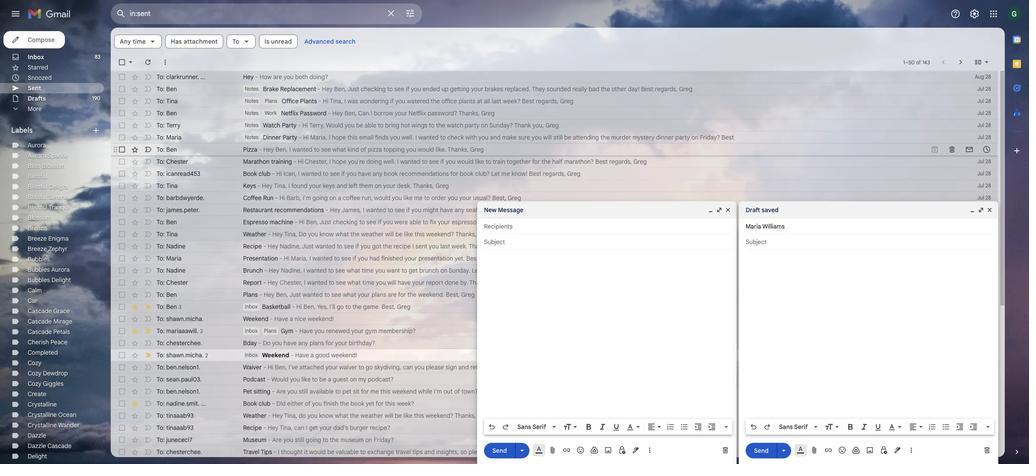 Task type: locate. For each thing, give the bounding box(es) containing it.
2 crystalline from the top
[[28, 412, 57, 419]]

subject field inside draft saved dialog
[[746, 238, 992, 247]]

thu, jul 27, 2023, 5:25 pm element
[[978, 218, 992, 227]]

2 jul from the top
[[978, 98, 985, 104]]

to: for seventh row from the bottom
[[157, 376, 165, 384]]

of
[[917, 59, 921, 66], [361, 146, 366, 154], [454, 388, 460, 396], [305, 400, 311, 408]]

bliss
[[28, 162, 40, 170]]

1 horizontal spatial friday?
[[700, 134, 720, 142]]

valuable
[[336, 449, 359, 457]]

11 to: from the top
[[157, 194, 165, 202]]

hi left terry,
[[303, 122, 308, 129]]

1 vertical spatial able
[[410, 219, 421, 226]]

0 horizontal spatial get
[[309, 425, 318, 432]]

jul for ninth row from the top of the page
[[978, 171, 985, 177]]

cascade for cascade petals
[[28, 328, 52, 336]]

were
[[395, 219, 408, 226]]

inbox inside inbox basketball - hi ben, yes, i'll go to the game. best, greg
[[245, 304, 258, 310]]

5 jul 28 from the top
[[978, 134, 992, 141]]

ben.nelson1. for pet sitting - are you still available to pet sit for me this weekend while i'm out of town?
[[166, 388, 200, 396]]

1 vertical spatial to: ben.nelson1.
[[157, 388, 200, 396]]

1 vertical spatial week?
[[397, 400, 414, 408]]

None search field
[[111, 3, 422, 24]]

1 jul 28 from the top
[[978, 86, 992, 92]]

recipe up museum
[[243, 425, 262, 432]]

book up the desk.
[[384, 170, 398, 178]]

26 row from the top
[[111, 374, 998, 386]]

2 machine from the left
[[478, 219, 502, 226]]

2 tinaaab93 from the top
[[166, 425, 194, 432]]

1 28 from the top
[[986, 74, 992, 80]]

thank for recommendations?
[[574, 206, 591, 214]]

0 horizontal spatial netflix
[[281, 109, 299, 117]]

support image
[[951, 9, 961, 19]]

0 vertical spatial going
[[313, 194, 328, 202]]

0 vertical spatial aurora
[[28, 142, 46, 149]]

1 send button from the left
[[484, 443, 515, 459]]

3 jul from the top
[[978, 110, 985, 116]]

bring
[[385, 122, 400, 129]]

exchange
[[368, 449, 394, 457]]

... for to: nadine.smit. ...
[[201, 400, 206, 408]]

close image
[[987, 207, 994, 214]]

0 horizontal spatial party
[[465, 122, 480, 129]]

- up tips
[[268, 437, 271, 444]]

be left valuable
[[327, 449, 334, 457]]

1 crystalline from the top
[[28, 401, 57, 409]]

3 breeze from the top
[[28, 245, 47, 253]]

indent less ‪(⌘[)‬ image for indent more ‪(⌘])‬ icon
[[694, 423, 703, 432]]

jul for 28th row from the bottom of the page
[[978, 122, 985, 129]]

to: tinaaab93
[[157, 412, 194, 420], [157, 425, 194, 432]]

3 29 from the top
[[986, 437, 992, 444]]

5 to: from the top
[[157, 122, 165, 129]]

1 nadine from the top
[[166, 243, 186, 251]]

0 horizontal spatial more send options image
[[518, 447, 527, 456]]

aurora for aurora link
[[28, 142, 46, 149]]

Message Body text field
[[484, 254, 730, 417]]

insert photo image inside draft saved dialog
[[866, 447, 875, 455]]

jun 29 for recipe - hey tina, can i get your dad's burger recipe?
[[976, 425, 992, 432]]

to: nadine for brunch
[[157, 267, 186, 275]]

peace
[[50, 339, 67, 347]]

insert emoji ‪(⌘⇧2)‬ image
[[576, 447, 585, 455], [838, 447, 847, 455]]

you, for report - hey chester, i wanted to see what time you will have your report done by. thank you, greg
[[488, 279, 499, 287]]

to: ben.nelson1. down 'to: sean.paul03.'
[[157, 388, 200, 396]]

more send options image for send button inside draft saved dialog
[[780, 447, 789, 456]]

more options image
[[909, 447, 915, 455]]

6 row from the top
[[111, 132, 998, 144]]

2 for mariaaawill.
[[200, 328, 203, 335]]

24 to: from the top
[[157, 352, 165, 359]]

13 to: from the top
[[157, 219, 165, 226]]

1 serif from the left
[[533, 424, 546, 432]]

20 to: from the top
[[157, 303, 165, 311]]

2 to: maria from the top
[[157, 255, 182, 263]]

5 ben from the top
[[166, 291, 177, 299]]

2 to: ben.nelson1. from the top
[[157, 388, 200, 396]]

serif inside "dialog"
[[533, 424, 546, 432]]

what for will
[[348, 279, 361, 287]]

2 ben from the top
[[166, 109, 177, 117]]

usual?
[[473, 194, 491, 202]]

sent
[[416, 243, 428, 251]]

ben,
[[334, 85, 347, 93], [345, 109, 357, 117], [276, 146, 288, 154], [306, 219, 319, 226], [276, 291, 288, 299], [304, 303, 316, 311], [275, 364, 287, 372]]

or
[[568, 449, 574, 457]]

blissful serene
[[28, 193, 68, 201]]

insert emoji ‪(⌘⇧2)‬ image right insert link ‪(⌘k)‬ icon
[[838, 447, 847, 455]]

cascade up the cherish
[[28, 328, 52, 336]]

1 horizontal spatial sans serif
[[779, 424, 808, 432]]

notes left the brake
[[245, 86, 259, 92]]

2 vertical spatial you,
[[488, 279, 499, 287]]

0 vertical spatial to: nadine
[[157, 243, 186, 251]]

insert photo image for italic ‪(⌘i)‬ image related to insert signature image
[[866, 447, 875, 455]]

4 29 from the top
[[986, 449, 992, 456]]

insert photo image
[[604, 447, 613, 455], [866, 447, 875, 455]]

sent link
[[28, 84, 41, 92]]

1 horizontal spatial bulleted list ‪(⌘⇧8)‬ image
[[942, 423, 951, 432]]

weather - hey tina, do you know what the weather will be like this weekend? thanks, greg
[[243, 231, 492, 238]]

search mail image
[[113, 6, 129, 22]]

main content
[[111, 28, 1005, 465]]

are
[[276, 388, 286, 396], [272, 437, 282, 444]]

send button down redo ‪(⌘y)‬ icon
[[746, 443, 777, 459]]

- left how
[[255, 73, 258, 81]]

2 vertical spatial plans
[[264, 328, 277, 335]]

underline ‪(⌘u)‬ image inside "dialog"
[[612, 424, 621, 432]]

1 vertical spatial checking
[[333, 219, 358, 226]]

1 horizontal spatial are
[[388, 291, 397, 299]]

aurora sparkle link
[[28, 152, 68, 160]]

be down weekend
[[395, 412, 402, 420]]

know for do
[[320, 231, 334, 238]]

1 jun from the top
[[976, 413, 985, 419]]

maria,
[[310, 134, 327, 142], [291, 255, 308, 263]]

maria, down terry,
[[310, 134, 327, 142]]

together
[[507, 158, 531, 166]]

know! down together
[[512, 170, 528, 178]]

3 crystalline from the top
[[28, 422, 57, 430]]

to: maria
[[157, 134, 182, 142], [157, 255, 182, 263]]

undo ‪(⌘z)‬ image for redo ‪(⌘y)‬ icon
[[750, 423, 758, 432]]

breeze down blossom "link"
[[28, 225, 47, 232]]

hi up nice
[[297, 303, 302, 311]]

1 vertical spatial have
[[299, 328, 313, 335]]

know for do
[[319, 412, 334, 420]]

ben.nelson1.
[[166, 364, 200, 372], [166, 388, 200, 396]]

create
[[28, 391, 46, 399]]

burger
[[350, 425, 368, 432]]

the right bad
[[601, 85, 610, 93]]

the down plans - hey ben, just wanted to see what your plans are for the weekend. best, greg
[[353, 303, 362, 311]]

book left club?
[[460, 170, 474, 178]]

0 vertical spatial jul 27
[[978, 207, 992, 213]]

1 vertical spatial weather
[[361, 412, 383, 420]]

older image
[[957, 58, 966, 67]]

sans inside draft saved dialog
[[779, 424, 793, 432]]

keys
[[323, 182, 335, 190]]

9 row from the top
[[111, 168, 998, 180]]

sans serif option
[[516, 423, 551, 432], [778, 423, 813, 432]]

2 vertical spatial have
[[295, 352, 309, 360]]

underline ‪(⌘u)‬ image
[[612, 424, 621, 432], [874, 424, 883, 432]]

waiver - hi ben, i've attached your waiver to go skydiving, can you please sign and return?
[[243, 364, 490, 372]]

bubbles for aurora
[[28, 266, 50, 274]]

would down with
[[457, 158, 474, 166]]

password?
[[428, 109, 458, 117]]

send button for redo ‪(⌘y)‬ image
[[484, 443, 515, 459]]

dazzle down dazzle link
[[28, 443, 46, 451]]

0 vertical spatial able
[[365, 122, 377, 129]]

formatting options toolbar inside draft saved dialog
[[746, 420, 995, 435]]

2 vertical spatial recommendations
[[575, 449, 625, 457]]

6 ben from the top
[[166, 303, 177, 311]]

to: for 25th row from the bottom of the page
[[157, 158, 165, 166]]

Message Body text field
[[746, 254, 992, 417]]

29 for weather - hey tina, do you know what the weather will be like this weekend? thanks, greg
[[986, 413, 992, 419]]

have down the gym
[[284, 340, 297, 348]]

- up sitting
[[267, 376, 270, 384]]

the left half
[[542, 158, 551, 166]]

1 to: nadine from the top
[[157, 243, 186, 251]]

to: chesterchee. up 'to: shawn.micha. 2'
[[157, 340, 202, 348]]

9 28 from the top
[[986, 183, 992, 189]]

1 vertical spatial book
[[243, 400, 257, 408]]

4 notes from the top
[[245, 122, 259, 129]]

1 29 from the top
[[986, 413, 992, 419]]

book
[[384, 170, 398, 178], [460, 170, 474, 178], [351, 400, 364, 408]]

espresso machine - hi ben, just checking to see if you were able to fix your espresso machine yet? best regards, greg
[[243, 219, 568, 226]]

sans serif option up share
[[516, 423, 551, 432]]

0 vertical spatial know!
[[512, 170, 528, 178]]

1 sans from the left
[[518, 424, 531, 432]]

1 vertical spatial plans
[[310, 340, 324, 348]]

notes inside notes dinner party - hi maria, i hope this email finds you well. i wanted to check with you and make sure you will still be attending the murder mystery dinner party on friday? best
[[245, 134, 259, 141]]

thank up sure
[[514, 122, 531, 129]]

thank right recommendations?
[[574, 206, 591, 214]]

2 horizontal spatial you,
[[593, 206, 604, 214]]

toggle confidential mode image
[[618, 447, 627, 455], [880, 447, 889, 455]]

0 vertical spatial well.
[[402, 134, 414, 142]]

0 horizontal spatial bold ‪(⌘b)‬ image
[[585, 423, 593, 432]]

5 jul from the top
[[978, 134, 985, 141]]

sans serif inside "dialog"
[[518, 424, 546, 432]]

chester, up the basketball
[[280, 279, 303, 287]]

undo ‪(⌘z)‬ image left redo ‪(⌘y)‬ icon
[[750, 423, 758, 432]]

blissful tranquil
[[28, 204, 70, 212]]

1 horizontal spatial recommendations
[[400, 170, 449, 178]]

to: shawn.micha. 2
[[157, 352, 208, 359]]

None checkbox
[[118, 58, 126, 67], [118, 73, 126, 81], [118, 85, 126, 93], [118, 121, 126, 130], [118, 133, 126, 142], [118, 145, 126, 154], [118, 158, 126, 166], [118, 170, 126, 178], [118, 194, 126, 203], [118, 218, 126, 227], [118, 254, 126, 263], [118, 303, 126, 312], [118, 327, 126, 336], [118, 339, 126, 348], [118, 351, 126, 360], [118, 376, 126, 384], [118, 400, 126, 409], [118, 412, 126, 421], [118, 424, 126, 433], [118, 448, 126, 457], [118, 58, 126, 67], [118, 73, 126, 81], [118, 85, 126, 93], [118, 121, 126, 130], [118, 133, 126, 142], [118, 145, 126, 154], [118, 158, 126, 166], [118, 170, 126, 178], [118, 194, 126, 203], [118, 218, 126, 227], [118, 254, 126, 263], [118, 303, 126, 312], [118, 327, 126, 336], [118, 339, 126, 348], [118, 351, 126, 360], [118, 376, 126, 384], [118, 400, 126, 409], [118, 412, 126, 421], [118, 424, 126, 433], [118, 448, 126, 457]]

27 for recipe - hey nadine, just wanted to see if you got the recipe i sent you last week. thanks, greg
[[986, 243, 992, 250]]

more formatting options image for formatting options toolbar within the draft saved dialog
[[984, 423, 993, 432]]

attach files image
[[549, 447, 557, 455], [811, 447, 819, 455]]

if up weather - hey tina, do you know what the weather will be like this weekend? thanks, greg
[[378, 219, 382, 226]]

maria for 17th row from the bottom of the page
[[166, 255, 182, 263]]

your up guest
[[326, 364, 338, 372]]

pop out image
[[978, 207, 985, 214]]

create link
[[28, 391, 46, 399]]

finds
[[375, 134, 389, 142]]

0 horizontal spatial indent less ‪(⌘[)‬ image
[[694, 423, 703, 432]]

tinaaab93 for recipe
[[166, 425, 194, 432]]

share
[[520, 449, 535, 457]]

to: for 28th row from the bottom of the page
[[157, 122, 165, 129]]

3 bubbles from the top
[[28, 277, 50, 284]]

you, for restaurant recommendations - hey james, i wanted to see if you might have any seafood restaurant recommendations? thank you, greg
[[593, 206, 604, 214]]

subject field inside "dialog"
[[484, 238, 730, 247]]

inbox inside labels navigation
[[28, 53, 44, 61]]

1 vertical spatial tinaaab93
[[166, 425, 194, 432]]

25 row from the top
[[111, 362, 998, 374]]

None checkbox
[[118, 97, 126, 106], [118, 109, 126, 118], [118, 182, 126, 190], [118, 206, 126, 215], [118, 230, 126, 239], [118, 242, 126, 251], [118, 267, 126, 275], [118, 279, 126, 287], [118, 291, 126, 299], [118, 315, 126, 324], [118, 364, 126, 372], [118, 388, 126, 396], [118, 436, 126, 445], [118, 97, 126, 106], [118, 109, 126, 118], [118, 182, 126, 190], [118, 206, 126, 215], [118, 230, 126, 239], [118, 242, 126, 251], [118, 267, 126, 275], [118, 279, 126, 287], [118, 291, 126, 299], [118, 315, 126, 324], [118, 364, 126, 372], [118, 388, 126, 396], [118, 436, 126, 445]]

this down weekend
[[385, 400, 395, 408]]

16 to: from the top
[[157, 255, 165, 263]]

to: tinaaab93 up to: junececi7
[[157, 425, 194, 432]]

toolbar
[[927, 145, 996, 154]]

3 jun 29 from the top
[[976, 437, 992, 444]]

notes for brake replacement
[[245, 86, 259, 92]]

undo ‪(⌘z)‬ image inside draft saved dialog
[[750, 423, 758, 432]]

1 to: from the top
[[157, 73, 165, 81]]

0 vertical spatial maria
[[166, 134, 182, 142]]

- up the "ican,"
[[294, 158, 296, 166]]

book for book club - hi ican, i wanted to see if you have any book recommendations for book club? let me know! best regards, greg
[[243, 170, 257, 178]]

0 horizontal spatial friday?
[[374, 437, 394, 444]]

4 jun from the top
[[976, 449, 985, 456]]

to: for 19th row from the top of the page
[[157, 291, 165, 299]]

0 vertical spatial nadine
[[166, 243, 186, 251]]

to: for 15th row from the bottom of the page
[[157, 279, 165, 287]]

0 vertical spatial nadine,
[[280, 243, 301, 251]]

cascade for cascade mirage
[[28, 318, 52, 326]]

1 insert files using drive image from the left
[[590, 447, 599, 455]]

jul for 4th row
[[978, 110, 985, 116]]

tab list
[[1005, 28, 1030, 434]]

0 vertical spatial tina
[[166, 97, 178, 105]]

week?
[[503, 97, 521, 105], [397, 400, 414, 408]]

insert files using drive image right or
[[590, 447, 599, 455]]

0 vertical spatial have
[[275, 316, 288, 323]]

cozy for cozy giggles
[[28, 380, 41, 388]]

1 insert emoji ‪(⌘⇧2)‬ image from the left
[[576, 447, 585, 455]]

2 formatting options toolbar from the left
[[746, 420, 995, 435]]

2 dazzle from the top
[[28, 443, 46, 451]]

send inside draft saved dialog
[[754, 447, 769, 455]]

your down brunch
[[412, 279, 425, 287]]

recipe
[[243, 243, 262, 251], [243, 425, 262, 432]]

1 to: maria from the top
[[157, 134, 182, 142]]

0 horizontal spatial underline ‪(⌘u)‬ image
[[612, 424, 621, 432]]

to: for 19th row from the bottom
[[157, 231, 165, 238]]

museum
[[341, 437, 364, 444]]

1 breeze from the top
[[28, 225, 47, 232]]

0 horizontal spatial last
[[441, 243, 450, 251]]

2 indent less ‪(⌘[)‬ image from the left
[[956, 423, 965, 432]]

1 horizontal spatial more send options image
[[780, 447, 789, 456]]

2 book from the top
[[243, 400, 257, 408]]

podcast?
[[368, 376, 394, 384]]

3 to: from the top
[[157, 97, 165, 105]]

weekend? down while
[[426, 412, 454, 420]]

your up the at
[[471, 85, 484, 93]]

sounded
[[547, 85, 571, 93]]

more send options image
[[518, 447, 527, 456], [780, 447, 789, 456]]

1 horizontal spatial best,
[[446, 291, 460, 299]]

both
[[295, 73, 308, 81]]

sans serif option inside "dialog"
[[516, 423, 551, 432]]

to: nadine
[[157, 243, 186, 251], [157, 267, 186, 275]]

jun for hey tina, can i get your dad's burger recipe?
[[976, 425, 985, 432]]

5 row from the top
[[111, 119, 998, 132]]

2 vertical spatial tina
[[166, 231, 178, 238]]

brunch
[[243, 267, 263, 275]]

bold ‪(⌘b)‬ image
[[585, 423, 593, 432], [847, 423, 855, 432]]

1 vertical spatial weather
[[243, 412, 267, 420]]

row
[[111, 71, 998, 83], [111, 83, 998, 95], [111, 95, 998, 107], [111, 107, 998, 119], [111, 119, 998, 132], [111, 132, 998, 144], [111, 144, 998, 156], [111, 156, 998, 168], [111, 168, 998, 180], [111, 180, 998, 192], [111, 192, 998, 204], [111, 204, 998, 216], [111, 216, 998, 229], [111, 229, 998, 241], [111, 241, 998, 253], [111, 253, 998, 265], [111, 265, 998, 277], [111, 277, 998, 289], [111, 289, 998, 301], [111, 301, 998, 313], [111, 313, 998, 325], [111, 325, 998, 338], [111, 338, 998, 350], [111, 350, 998, 362], [111, 362, 998, 374], [111, 374, 998, 386], [111, 386, 998, 398], [111, 398, 998, 410], [111, 410, 998, 422], [111, 422, 998, 435], [111, 435, 998, 447], [111, 447, 998, 459]]

main content containing any time
[[111, 28, 1005, 465]]

attachment
[[184, 38, 218, 45]]

insert files using drive image
[[590, 447, 599, 455], [852, 447, 861, 455]]

2 to: tinaaab93 from the top
[[157, 425, 194, 432]]

2 more formatting options image from the left
[[984, 423, 993, 432]]

to: barbdwyerde.
[[157, 194, 205, 202]]

party right watch
[[282, 122, 297, 129]]

gmail image
[[28, 5, 75, 23]]

1 send from the left
[[493, 447, 507, 455]]

1 vertical spatial tina
[[166, 182, 178, 190]]

attach files image for insert link ‪(⌘k)‬ image
[[549, 447, 557, 455]]

notes inside notes brake replacement - hey ben, just checking to see if you ended up getting your brakes replaced. they sounded really bad the other day! best regards, greg
[[245, 86, 259, 92]]

club for hi
[[259, 170, 271, 178]]

2 inside the to: mariaaawill. 2
[[200, 328, 203, 335]]

cell
[[967, 267, 998, 275], [967, 291, 998, 299], [967, 303, 998, 312], [967, 315, 998, 324], [967, 327, 998, 336], [967, 339, 998, 348], [967, 351, 998, 360], [967, 364, 998, 372], [967, 388, 998, 396], [967, 400, 998, 409]]

out left town?
[[444, 388, 453, 396]]

28 for 1st row
[[986, 74, 992, 80]]

0 vertical spatial ...
[[201, 73, 205, 81]]

2 cozy from the top
[[28, 370, 41, 378]]

0 horizontal spatial sans
[[518, 424, 531, 432]]

28 row from the top
[[111, 398, 998, 410]]

2 jun 29 from the top
[[976, 425, 992, 432]]

0 horizontal spatial do
[[263, 340, 271, 348]]

... for to: clarkrunner. ...
[[201, 73, 205, 81]]

feel
[[488, 449, 499, 457]]

to: ben down to: james.peter.
[[157, 219, 177, 226]]

insert files using drive image for insert emoji ‪(⌘⇧2)‬ image for insert link ‪(⌘k)‬ icon
[[852, 447, 861, 455]]

to: tina
[[157, 97, 178, 105], [157, 182, 178, 190], [157, 231, 178, 238]]

notes left work
[[245, 110, 259, 116]]

car
[[28, 297, 37, 305]]

aurora link
[[28, 142, 46, 149]]

1 vertical spatial crystalline
[[28, 412, 57, 419]]

while
[[418, 388, 433, 396]]

for right the yet
[[376, 400, 384, 408]]

0 horizontal spatial maria,
[[291, 255, 308, 263]]

dazzle for dazzle cascade
[[28, 443, 46, 451]]

1 vertical spatial club
[[259, 400, 271, 408]]

to: tinaaab93 for recipe
[[157, 425, 194, 432]]

bulleted list ‪(⌘⇧8)‬ image left indent more ‪(⌘])‬ image
[[942, 423, 951, 432]]

2 vertical spatial 27
[[986, 243, 992, 250]]

2 jul 28 from the top
[[978, 98, 992, 104]]

wings
[[412, 122, 428, 129]]

best, right game.
[[382, 303, 396, 311]]

2 toggle confidential mode image from the left
[[880, 447, 889, 455]]

numbered list ‪(⌘⇧7)‬ image
[[667, 423, 675, 432], [928, 423, 937, 432]]

plans for office
[[265, 98, 278, 104]]

thank for by.
[[470, 279, 486, 287]]

to
[[233, 38, 240, 45]]

dinner
[[656, 134, 674, 142]]

presentation
[[419, 255, 453, 263]]

jul 27
[[978, 207, 992, 213], [978, 231, 992, 238], [978, 243, 992, 250]]

underline ‪(⌘u)‬ image for italic ‪(⌘i)‬ image related to insert signature image
[[874, 424, 883, 432]]

26 to: from the top
[[157, 376, 165, 384]]

your up notes watch party - hi terry, would you be able to bring hot wings to the watch party on sunday? thank you, greg
[[395, 109, 407, 117]]

terry
[[166, 122, 181, 129]]

on right dinner
[[692, 134, 699, 142]]

italic ‪(⌘i)‬ image
[[599, 423, 607, 432], [860, 423, 869, 432]]

send button inside "dialog"
[[484, 443, 515, 459]]

toolbar inside row
[[927, 145, 996, 154]]

doing
[[367, 158, 382, 166]]

dazzle cascade
[[28, 443, 72, 451]]

0 horizontal spatial chester,
[[280, 279, 303, 287]]

1 horizontal spatial numbered list ‪(⌘⇧7)‬ image
[[928, 423, 937, 432]]

cozy giggles link
[[28, 380, 64, 388]]

jul for 31th row from the bottom of the page
[[978, 86, 985, 92]]

up
[[442, 85, 449, 93]]

bubbles for delight
[[28, 277, 50, 284]]

32 to: from the top
[[157, 449, 165, 457]]

want
[[387, 267, 400, 275]]

4 28 from the top
[[986, 110, 992, 116]]

0 vertical spatial to: tina
[[157, 97, 178, 105]]

0 horizontal spatial checking
[[333, 219, 358, 226]]

sans serif option inside draft saved dialog
[[778, 423, 813, 432]]

numbered list ‪(⌘⇧7)‬ image inside "dialog"
[[667, 423, 675, 432]]

1 horizontal spatial toggle confidential mode image
[[880, 447, 889, 455]]

to: nadine.smit. ...
[[157, 400, 206, 408]]

have for you
[[299, 328, 313, 335]]

minimize image
[[969, 207, 976, 214]]

hey for hey tina, can i get your dad's burger recipe?
[[268, 425, 279, 432]]

desk.
[[397, 182, 412, 190]]

0 horizontal spatial know!
[[492, 267, 508, 275]]

12 to: from the top
[[157, 206, 165, 214]]

2 to: tina from the top
[[157, 182, 178, 190]]

1 formatting options toolbar from the left
[[484, 420, 733, 435]]

breeze for breeze zephyr
[[28, 245, 47, 253]]

send button inside draft saved dialog
[[746, 443, 777, 459]]

last left week.
[[441, 243, 450, 251]]

0 horizontal spatial able
[[365, 122, 377, 129]]

dialog
[[477, 202, 737, 465]]

serif inside draft saved dialog
[[795, 424, 808, 432]]

finished
[[381, 255, 403, 263]]

netflix down the "office"
[[281, 109, 299, 117]]

drafts link
[[28, 95, 46, 103]]

bubbles down breeze zephyr on the left bottom
[[28, 256, 50, 264]]

insert photo image for italic ‪(⌘i)‬ image related to insert signature icon
[[604, 447, 613, 455]]

coffee
[[243, 194, 262, 202]]

2 29 from the top
[[986, 425, 992, 432]]

0 horizontal spatial italic ‪(⌘i)‬ image
[[599, 423, 607, 432]]

would right terry,
[[326, 122, 343, 129]]

1 vertical spatial breeze
[[28, 235, 47, 243]]

party right dinner
[[283, 134, 297, 142]]

17 row from the top
[[111, 265, 998, 277]]

2 vertical spatial bubbles
[[28, 277, 50, 284]]

...
[[201, 73, 205, 81], [201, 400, 206, 408]]

1 vertical spatial bubbles
[[28, 266, 50, 274]]

indent less ‪(⌘[)‬ image
[[694, 423, 703, 432], [956, 423, 965, 432]]

sans serif up share
[[518, 424, 546, 432]]

insights,
[[436, 449, 459, 457]]

1 vertical spatial get
[[309, 425, 318, 432]]

0 vertical spatial shawn.micha.
[[166, 316, 204, 323]]

free
[[500, 449, 511, 457]]

advanced search options image
[[402, 5, 419, 22]]

did
[[276, 400, 286, 408]]

barb,
[[287, 194, 301, 202]]

crystalline down crystalline link
[[28, 412, 57, 419]]

numbered list ‪(⌘⇧7)‬ image inside draft saved dialog
[[928, 423, 937, 432]]

1 vertical spatial do
[[263, 340, 271, 348]]

more formatting options image
[[722, 423, 731, 432], [984, 423, 993, 432]]

ben down 'to: clarkrunner. ...'
[[166, 85, 177, 93]]

insert photo image inside "dialog"
[[604, 447, 613, 455]]

indent less ‪(⌘[)‬ image left indent more ‪(⌘])‬ image
[[956, 423, 965, 432]]

28 for 25th row from the bottom of the page
[[986, 158, 992, 165]]

other
[[612, 85, 627, 93]]

plans left the gym
[[264, 328, 277, 335]]

1 vertical spatial recipe
[[243, 425, 262, 432]]

0 vertical spatial bubbles
[[28, 256, 50, 264]]

to: chesterchee. down junececi7
[[157, 449, 202, 457]]

1 cozy from the top
[[28, 360, 41, 367]]

to: ben up to: terry
[[157, 109, 177, 117]]

1 vertical spatial 27
[[986, 231, 992, 238]]

0 vertical spatial chester,
[[305, 158, 328, 166]]

good
[[315, 352, 330, 360]]

recipe for recipe - hey tina, can i get your dad's burger recipe?
[[243, 425, 262, 432]]

labels heading
[[11, 126, 92, 135]]

1 to: ben.nelson1. from the top
[[157, 364, 200, 372]]

ben up terry
[[166, 109, 177, 117]]

32 row from the top
[[111, 447, 998, 459]]

jul for 25th row from the bottom of the page
[[978, 158, 985, 165]]

0 horizontal spatial are
[[273, 73, 282, 81]]

10 to: from the top
[[157, 182, 165, 190]]

cozy down completed link
[[28, 360, 41, 367]]

weekend?
[[426, 231, 454, 238], [426, 412, 454, 420]]

attach files image left insert link ‪(⌘k)‬ image
[[549, 447, 557, 455]]

0 horizontal spatial recommendations
[[275, 206, 324, 214]]

190
[[92, 95, 100, 102]]

ben.nelson1. up sean.paul03.
[[166, 364, 200, 372]]

toggle confidential mode image left insert signature image
[[880, 447, 889, 455]]

jun 29 for museum - are you still going to the museum on friday?
[[976, 437, 992, 444]]

28 for 4th row
[[986, 110, 992, 116]]

25 to: from the top
[[157, 364, 165, 372]]

1 dazzle from the top
[[28, 432, 46, 440]]

formatting options toolbar up insert signature icon
[[484, 420, 733, 435]]

ben for 20th row from the bottom of the page
[[166, 219, 177, 226]]

bubbles down bubbles link at the bottom left of the page
[[28, 266, 50, 274]]

what for pizza
[[333, 146, 346, 154]]

0 vertical spatial you,
[[533, 122, 544, 129]]

sans
[[518, 424, 531, 432], [779, 424, 793, 432]]

on up notes dinner party - hi maria, i hope this email finds you well. i wanted to check with you and make sure you will still be attending the murder mystery dinner party on friday? best
[[481, 122, 488, 129]]

1 horizontal spatial serif
[[795, 424, 808, 432]]

to: chester for report
[[157, 279, 188, 287]]

inbox weekend - have a good weekend!
[[245, 352, 358, 360]]

more
[[28, 105, 42, 113]]

1 horizontal spatial bold ‪(⌘b)‬ image
[[847, 423, 855, 432]]

Subject field
[[484, 238, 730, 247], [746, 238, 992, 247]]

of right kind at left
[[361, 146, 366, 154]]

sans serif inside draft saved dialog
[[779, 424, 808, 432]]

are down 'report - hey chester, i wanted to see what time you will have your report done by. thank you, greg'
[[388, 291, 397, 299]]

hey for hey nadine, i wanted to see what time you want to get brunch on sunday. let me know! best regards, greg
[[269, 267, 280, 275]]

have for a
[[275, 316, 288, 323]]

28 for 3rd row
[[986, 98, 992, 104]]

more formatting options image right indent more ‪(⌘])‬ icon
[[722, 423, 731, 432]]

31 to: from the top
[[157, 437, 165, 444]]

2 inside 'to: shawn.micha. 2'
[[205, 353, 208, 359]]

numbered list ‪(⌘⇧7)‬ image for indent less ‪(⌘[)‬ image corresponding to indent more ‪(⌘])‬ image
[[928, 423, 937, 432]]

formatting options toolbar
[[484, 420, 733, 435], [746, 420, 995, 435]]

1 horizontal spatial sans
[[779, 424, 793, 432]]

notes inside notes watch party - hi terry, would you be able to bring hot wings to the watch party on sunday? thank you, greg
[[245, 122, 259, 129]]

2 vertical spatial to: tina
[[157, 231, 178, 238]]

clarkrunner.
[[166, 73, 199, 81]]

4 to: ben from the top
[[157, 219, 177, 226]]

bulleted list ‪(⌘⇧8)‬ image
[[680, 423, 689, 432], [942, 423, 951, 432]]

undo ‪(⌘z)‬ image
[[488, 423, 496, 432], [750, 423, 758, 432]]

you're
[[348, 158, 365, 166]]

jul 28
[[978, 86, 992, 92], [978, 98, 992, 104], [978, 110, 992, 116], [978, 122, 992, 129], [978, 134, 992, 141], [978, 158, 992, 165], [978, 171, 992, 177], [978, 183, 992, 189], [978, 195, 992, 201]]

me up the yet
[[371, 388, 379, 396]]

4 cell from the top
[[967, 315, 998, 324]]

see
[[395, 85, 404, 93], [321, 146, 331, 154], [429, 158, 439, 166], [330, 170, 340, 178], [395, 206, 405, 214], [367, 219, 377, 226], [344, 243, 354, 251], [342, 255, 351, 263], [336, 267, 345, 275], [336, 279, 346, 287], [332, 291, 341, 299]]

blissful for blissful tranquil
[[28, 204, 47, 212]]

0 horizontal spatial book
[[351, 400, 364, 408]]

sparkle
[[47, 152, 68, 160]]

1 horizontal spatial subject field
[[746, 238, 992, 247]]

1 horizontal spatial checking
[[361, 85, 386, 93]]

1 vertical spatial out
[[709, 449, 718, 457]]

29 for museum - are you still going to the museum on friday?
[[986, 437, 992, 444]]

weekend up i've
[[262, 352, 289, 360]]

formatting options toolbar inside "dialog"
[[484, 420, 733, 435]]

let down train
[[491, 170, 500, 178]]

club?
[[475, 170, 490, 178]]

insert emoji ‪(⌘⇧2)‬ image for insert link ‪(⌘k)‬ icon
[[838, 447, 847, 455]]

3 cell from the top
[[967, 303, 998, 312]]

office
[[442, 97, 457, 105]]

hey for hey ben, i wanted to see what kind of pizza topping you would like. thanks, greg
[[263, 146, 274, 154]]

underline ‪(⌘u)‬ image inside draft saved dialog
[[874, 424, 883, 432]]

2 sans serif option from the left
[[778, 423, 813, 432]]

0 horizontal spatial would
[[271, 376, 289, 384]]

4 jul from the top
[[978, 122, 985, 129]]

go
[[337, 303, 344, 311], [366, 364, 373, 372]]

cascade down cascade grace "link"
[[28, 318, 52, 326]]

0 vertical spatial chesterchee.
[[166, 340, 202, 348]]

on up the done
[[441, 267, 448, 275]]

send down redo ‪(⌘y)‬ image
[[493, 447, 507, 455]]

still up thought
[[295, 437, 304, 444]]

office
[[282, 97, 299, 105]]

tina for keys
[[166, 182, 178, 190]]

is unread button
[[259, 35, 298, 48]]

1 numbered list ‪(⌘⇧7)‬ image from the left
[[667, 423, 675, 432]]

blossom up breeze link
[[28, 214, 51, 222]]

i'll
[[330, 303, 335, 311]]

6 cell from the top
[[967, 339, 998, 348]]

0 vertical spatial recipe
[[243, 243, 262, 251]]

settings image
[[970, 9, 980, 19]]

2 horizontal spatial thank
[[574, 206, 591, 214]]

book for book club - did either of you finish the book yet for this week?
[[243, 400, 257, 408]]

20 row from the top
[[111, 301, 998, 313]]

tina, for do
[[284, 231, 297, 238]]

sans right redo ‪(⌘y)‬ icon
[[779, 424, 793, 432]]

2 27 from the top
[[986, 231, 992, 238]]

make
[[502, 134, 517, 142]]

will down want
[[388, 279, 396, 287]]

1 vertical spatial know
[[319, 412, 334, 420]]

mirage
[[53, 318, 72, 326]]

the up recipe - hey nadine, just wanted to see if you got the recipe i sent you last week. thanks, greg
[[351, 231, 360, 238]]

2 to: from the top
[[157, 85, 165, 93]]

1 vertical spatial to: nadine
[[157, 267, 186, 275]]

1 vertical spatial last
[[441, 243, 450, 251]]

0 horizontal spatial serif
[[533, 424, 546, 432]]

discard draft ‪(⌘⇧d)‬ image
[[721, 447, 730, 455]]

0 horizontal spatial send button
[[484, 443, 515, 459]]

9 to: from the top
[[157, 170, 165, 178]]

breeze up bubbles link at the bottom left of the page
[[28, 245, 47, 253]]

6 jul 28 from the top
[[978, 158, 992, 165]]

book club - did either of you finish the book yet for this week?
[[243, 400, 414, 408]]

1 to: chester from the top
[[157, 158, 188, 166]]

5 to: ben from the top
[[157, 291, 177, 299]]

18 row from the top
[[111, 277, 998, 289]]

have left making
[[638, 449, 651, 457]]

on right 'them' on the top left of page
[[375, 182, 382, 190]]

draft saved dialog
[[739, 202, 999, 465]]



Task type: vqa. For each thing, say whether or not it's contained in the screenshot.
view to the bottom
no



Task type: describe. For each thing, give the bounding box(es) containing it.
28 for 27th row from the bottom of the page
[[986, 134, 992, 141]]

close image
[[725, 207, 732, 214]]

like down weekend
[[404, 412, 413, 420]]

to: chester for marathon
[[157, 158, 188, 166]]

sans serif option for redo ‪(⌘y)‬ icon
[[778, 423, 813, 432]]

for down brunch - hey nadine, i wanted to see what time you want to get brunch on sunday. let me know! best regards, greg
[[398, 291, 406, 299]]

1 horizontal spatial maria,
[[310, 134, 327, 142]]

3 notes from the top
[[245, 110, 259, 116]]

time inside popup button
[[133, 38, 146, 45]]

murder
[[611, 134, 631, 142]]

- down the basketball
[[270, 316, 273, 323]]

10 jul from the top
[[978, 207, 985, 213]]

hey for hey tina, i found your keys and left them on your desk. thanks, greg
[[262, 182, 273, 190]]

me up "restaurant recommendations - hey james, i wanted to see if you might have any seafood restaurant recommendations? thank you, greg"
[[414, 194, 423, 202]]

the down pet
[[340, 400, 349, 408]]

for down marathon training - hi chester, i hope you're doing well. i wanted to see if you would like to train together for the half marathon? best regards, greg
[[451, 170, 458, 178]]

any up espresso
[[455, 206, 465, 214]]

crystalline link
[[28, 401, 57, 409]]

insert link ‪(⌘k)‬ image
[[563, 447, 571, 455]]

breeze for breeze link
[[28, 225, 47, 232]]

aug
[[975, 74, 985, 80]]

any time
[[120, 38, 146, 45]]

replacement
[[280, 85, 316, 93]]

0 horizontal spatial plans
[[310, 340, 324, 348]]

1 vertical spatial plans
[[243, 291, 258, 299]]

dinner
[[263, 134, 281, 142]]

hey for hey tina, do you know what the weather will be like this weekend? thanks, greg
[[272, 412, 283, 420]]

getting
[[450, 85, 470, 93]]

cascade mirage link
[[28, 318, 72, 326]]

1 vertical spatial recommendations
[[275, 206, 324, 214]]

have down order
[[440, 206, 453, 214]]

14 row from the top
[[111, 229, 998, 241]]

0 vertical spatial best,
[[493, 194, 507, 202]]

4 jun 29 from the top
[[976, 449, 992, 456]]

terry,
[[309, 122, 325, 129]]

starred
[[28, 64, 48, 71]]

7 jul 28 from the top
[[978, 171, 992, 177]]

28 for 22th row from the bottom of the page
[[986, 195, 992, 201]]

gym - have you renewed your gym membership?
[[281, 328, 416, 335]]

brunch
[[420, 267, 439, 275]]

dazzle link
[[28, 432, 46, 440]]

your up birthday?
[[352, 328, 364, 335]]

jun 29 for weather - hey tina, do you know what the weather will be like this weekend? thanks, greg
[[976, 413, 992, 419]]

hi right plants
[[323, 97, 329, 105]]

sans for redo ‪(⌘y)‬ icon
[[779, 424, 793, 432]]

0 vertical spatial party
[[465, 122, 480, 129]]

to: for 31th row
[[157, 437, 165, 444]]

if up keys - hey tina, i found your keys and left them on your desk. thanks, greg
[[342, 170, 345, 178]]

to: for 23th row from the bottom of the page
[[157, 182, 165, 190]]

24 row from the top
[[111, 350, 998, 362]]

1 vertical spatial hope
[[333, 158, 347, 166]]

1 machine from the left
[[270, 219, 293, 226]]

- right run
[[275, 194, 278, 202]]

like down espresso machine - hi ben, just checking to see if you were able to fix your espresso machine yet? best regards, greg
[[404, 231, 413, 238]]

to: for 21th row from the top
[[157, 316, 165, 323]]

2 netflix from the left
[[409, 109, 426, 117]]

30 row from the top
[[111, 422, 998, 435]]

would left like.
[[418, 146, 434, 154]]

insert signature image
[[632, 447, 641, 455]]

insert signature image
[[894, 447, 902, 455]]

have up 'them' on the top left of page
[[358, 170, 371, 178]]

will up recipe?
[[385, 412, 394, 420]]

calm
[[28, 287, 42, 295]]

1 bubbles from the top
[[28, 256, 50, 264]]

seafood
[[466, 206, 489, 214]]

party for dinner party
[[283, 134, 297, 142]]

underline ‪(⌘u)‬ image for italic ‪(⌘i)‬ image related to insert signature icon
[[612, 424, 621, 432]]

indent less ‪(⌘[)‬ image for indent more ‪(⌘])‬ image
[[956, 423, 965, 432]]

to: for 15th row
[[157, 243, 165, 251]]

the right got
[[383, 243, 392, 251]]

thanks, down book club - hi ican, i wanted to see if you have any book recommendations for book club? let me know! best regards, greg
[[413, 182, 434, 190]]

to: tina for weather
[[157, 231, 178, 238]]

- right bday
[[259, 340, 261, 348]]

do
[[299, 412, 306, 420]]

- right the presentation in the left of the page
[[280, 255, 282, 263]]

28 to: from the top
[[157, 400, 165, 408]]

jun for are you still going to the museum on friday?
[[976, 437, 985, 444]]

like.
[[436, 146, 447, 154]]

thanks, down plants
[[459, 109, 480, 117]]

1 27 from the top
[[986, 207, 992, 213]]

1 horizontal spatial let
[[491, 170, 500, 178]]

crystalline wander link
[[28, 422, 79, 430]]

by.
[[460, 279, 468, 287]]

to: ben for pizza
[[157, 146, 177, 154]]

for right together
[[532, 158, 540, 166]]

7 row from the top
[[111, 144, 998, 156]]

like down attached
[[302, 376, 311, 384]]

thanks, down town?
[[455, 412, 476, 420]]

1 vertical spatial are
[[388, 291, 397, 299]]

toggle confidential mode image for insert photo in the "dialog"
[[618, 447, 627, 455]]

0 vertical spatial week?
[[503, 97, 521, 105]]

password
[[300, 109, 327, 117]]

would right run,
[[374, 194, 391, 202]]

hi down password
[[303, 134, 309, 142]]

1 vertical spatial are
[[272, 437, 282, 444]]

saved
[[762, 206, 779, 214]]

0 vertical spatial out
[[444, 388, 453, 396]]

1 tina from the top
[[166, 97, 178, 105]]

undo ‪(⌘z)‬ image for redo ‪(⌘y)‬ image
[[488, 423, 496, 432]]

gym
[[281, 328, 294, 335]]

- right plants
[[319, 97, 321, 105]]

book club - hi ican, i wanted to see if you have any book recommendations for book club? let me know! best regards, greg
[[243, 170, 581, 178]]

3 row from the top
[[111, 95, 998, 107]]

13 row from the top
[[111, 216, 998, 229]]

mystery
[[633, 134, 655, 142]]

0 horizontal spatial can
[[294, 425, 304, 432]]

membership?
[[379, 328, 416, 335]]

keys
[[243, 182, 256, 190]]

0 horizontal spatial well.
[[384, 158, 396, 166]]

- right tips
[[274, 449, 276, 457]]

serif for the sans serif option inside the "dialog"
[[533, 424, 546, 432]]

travel tips - i thought it would be valuable to exchange travel tips and insights, so please feel free to share any advice or recommendations you have for making the most out
[[243, 449, 718, 457]]

to: for 12th row from the top of the page
[[157, 206, 165, 214]]

tina, for i
[[274, 182, 287, 190]]

2 vertical spatial still
[[295, 437, 304, 444]]

jun for hey tina, do you know what the weather will be like this weekend? thanks, greg
[[976, 413, 985, 419]]

jul for 15th row
[[978, 243, 985, 250]]

attached
[[300, 364, 324, 372]]

breeze link
[[28, 225, 47, 232]]

hi left the "ican,"
[[276, 170, 282, 178]]

tina, left was
[[330, 97, 343, 105]]

a left guest
[[328, 376, 331, 384]]

cell for did either of you finish the book yet for this week?
[[967, 400, 998, 409]]

- right the gym
[[295, 328, 298, 335]]

last for week.
[[441, 243, 450, 251]]

attending
[[573, 134, 599, 142]]

be left attending
[[565, 134, 572, 142]]

1 to: ben from the top
[[157, 85, 177, 93]]

finish
[[324, 400, 339, 408]]

nadine, for i
[[281, 267, 302, 275]]

day!
[[628, 85, 640, 93]]

if up netflix password - hey ben, can i borrow your netflix password? thanks, greg
[[390, 97, 394, 105]]

0 horizontal spatial go
[[337, 303, 344, 311]]

sent
[[28, 84, 41, 92]]

0 horizontal spatial let
[[472, 267, 481, 275]]

1 horizontal spatial chester,
[[305, 158, 328, 166]]

8 row from the top
[[111, 156, 998, 168]]

tips
[[413, 449, 423, 457]]

numbered list ‪(⌘⇧7)‬ image for indent less ‪(⌘[)‬ image for indent more ‪(⌘])‬ icon
[[667, 423, 675, 432]]

most
[[694, 449, 708, 457]]

this down while
[[414, 412, 424, 420]]

report
[[243, 279, 262, 287]]

a left coffee
[[338, 194, 341, 202]]

blissful tranquil link
[[28, 204, 70, 212]]

and right tips
[[425, 449, 435, 457]]

toggle split pane mode image
[[974, 58, 983, 67]]

notes watch party - hi terry, would you be able to bring hot wings to the watch party on sunday? thank you, greg
[[245, 122, 559, 129]]

0 horizontal spatial i'm
[[303, 194, 311, 202]]

return?
[[471, 364, 490, 372]]

presentation
[[243, 255, 278, 263]]

19 row from the top
[[111, 289, 998, 301]]

party for watch party
[[282, 122, 297, 129]]

1 horizontal spatial plans
[[372, 291, 386, 299]]

restaurant
[[243, 206, 273, 214]]

guest
[[333, 376, 348, 384]]

1 horizontal spatial out
[[709, 449, 718, 457]]

0 vertical spatial thank
[[514, 122, 531, 129]]

- down training
[[272, 170, 275, 178]]

attach files image for insert link ‪(⌘k)‬ icon
[[811, 447, 819, 455]]

espresso
[[243, 219, 268, 226]]

like down the desk.
[[404, 194, 413, 202]]

brunch - hey nadine, i wanted to see what time you want to get brunch on sunday. let me know! best regards, greg
[[243, 267, 562, 275]]

insert files using drive image for insert emoji ‪(⌘⇧2)‬ image corresponding to insert link ‪(⌘k)‬ image
[[590, 447, 599, 455]]

2 notes from the top
[[245, 98, 259, 104]]

nadine.smit.
[[166, 400, 200, 408]]

chester for marathon training - hi chester, i hope you're doing well. i wanted to see if you would like to train together for the half marathon? best regards, greg
[[166, 158, 188, 166]]

if down like.
[[441, 158, 444, 166]]

for left making
[[652, 449, 660, 457]]

recipe
[[394, 243, 411, 251]]

to: for 20th row from the bottom of the page
[[157, 219, 165, 226]]

1 vertical spatial weekend!
[[331, 352, 358, 360]]

maria williams
[[746, 223, 785, 231]]

7 cell from the top
[[967, 351, 998, 360]]

pizza
[[368, 146, 382, 154]]

- right keys
[[258, 182, 261, 190]]

indent more ‪(⌘])‬ image
[[970, 423, 979, 432]]

1 vertical spatial still
[[299, 388, 308, 396]]

23 row from the top
[[111, 338, 998, 350]]

31 row from the top
[[111, 435, 998, 447]]

1 vertical spatial chester,
[[280, 279, 303, 287]]

your down renewed
[[335, 340, 347, 348]]

plans - hey ben, just wanted to see what your plans are for the weekend. best, greg
[[243, 291, 475, 299]]

more options image
[[647, 447, 653, 455]]

main menu image
[[10, 9, 21, 19]]

cascade for cascade grace
[[28, 308, 52, 316]]

gym
[[365, 328, 377, 335]]

0 vertical spatial weekend
[[243, 316, 269, 323]]

the up the burger
[[350, 412, 359, 420]]

29 row from the top
[[111, 410, 998, 422]]

club for did
[[259, 400, 271, 408]]

1 50 of 143
[[904, 59, 931, 66]]

sans for redo ‪(⌘y)‬ image
[[518, 424, 531, 432]]

compose
[[28, 36, 55, 44]]

1 vertical spatial go
[[366, 364, 373, 372]]

any down doing at the top left of the page
[[373, 170, 383, 178]]

a left nice
[[290, 316, 293, 323]]

cell for hey ben, just wanted to see what your plans are for the weekend. best, greg
[[967, 291, 998, 299]]

inbox inside inbox weekend - have a good weekend!
[[245, 352, 258, 359]]

0 vertical spatial hope
[[332, 134, 346, 142]]

- up the presentation in the left of the page
[[264, 243, 266, 251]]

- up weekend - have a nice weekend! in the left of the page
[[292, 303, 295, 311]]

0 vertical spatial would
[[326, 122, 343, 129]]

will right sure
[[544, 134, 552, 142]]

redo ‪(⌘y)‬ image
[[763, 423, 772, 432]]

of right either
[[305, 400, 311, 408]]

9 jul 28 from the top
[[978, 195, 992, 201]]

0 vertical spatial blossom
[[42, 162, 65, 170]]

- up museum
[[264, 425, 266, 432]]

22 to: from the top
[[157, 327, 165, 335]]

refresh image
[[144, 58, 152, 67]]

to: clarkrunner. ...
[[157, 73, 205, 81]]

delight for bubbles delight
[[52, 277, 71, 284]]

1 horizontal spatial i'm
[[434, 388, 442, 396]]

cell for are you still available to pet sit for me this weekend while i'm out of town?
[[967, 388, 998, 396]]

8 jul 28 from the top
[[978, 183, 992, 189]]

to: for 31th row from the bottom of the page
[[157, 85, 165, 93]]

cascade grace
[[28, 308, 70, 316]]

1 to: tina from the top
[[157, 97, 178, 105]]

of left town?
[[454, 388, 460, 396]]

if left had
[[353, 255, 357, 263]]

2 horizontal spatial recommendations
[[575, 449, 625, 457]]

subject field for message body text box
[[746, 238, 992, 247]]

ben for 31th row from the bottom of the page
[[166, 85, 177, 93]]

blissful delight link
[[28, 183, 68, 191]]

and right "sign"
[[459, 364, 469, 372]]

4 jul 28 from the top
[[978, 122, 992, 129]]

bday - do you have any plans for your birthday?
[[243, 340, 375, 348]]

27 row from the top
[[111, 386, 998, 398]]

0 vertical spatial are
[[276, 388, 286, 396]]

sean.paul03.
[[166, 376, 202, 384]]

cozy for cozy dewdrop
[[28, 370, 41, 378]]

me down train
[[502, 170, 510, 178]]

- down barb,
[[295, 219, 298, 226]]

restaurant
[[490, 206, 519, 214]]

5 cell from the top
[[967, 327, 998, 336]]

to: for 25th row from the top of the page
[[157, 364, 165, 372]]

weather for weather - hey tina, do you know what the weather will be like this weekend? thanks, greg
[[243, 412, 267, 420]]

16 row from the top
[[111, 253, 998, 265]]

redo ‪(⌘y)‬ image
[[502, 423, 510, 432]]

22 row from the top
[[111, 325, 998, 338]]

discard draft ‪(⌘⇧d)‬ image
[[983, 447, 992, 455]]

0 horizontal spatial best,
[[382, 303, 396, 311]]

train
[[493, 158, 506, 166]]

week.
[[452, 243, 468, 251]]

nadine for recipe
[[166, 243, 186, 251]]

0 vertical spatial weekend!
[[308, 316, 334, 323]]

the down password? on the top left of the page
[[436, 122, 445, 129]]

snoozed
[[28, 74, 52, 82]]

bold ‪(⌘b)‬ image for italic ‪(⌘i)‬ image related to insert signature icon
[[585, 423, 593, 432]]

the left the weekend.
[[408, 291, 417, 299]]

0 vertical spatial friday?
[[700, 134, 720, 142]]

1 horizontal spatial do
[[299, 231, 307, 238]]

1 vertical spatial party
[[676, 134, 690, 142]]

to: chesterchee. for bday
[[157, 340, 202, 348]]

marathon?
[[565, 158, 594, 166]]

to: for 17th row
[[157, 267, 165, 275]]

1 netflix from the left
[[281, 109, 299, 117]]

aurora for aurora sparkle
[[28, 152, 46, 160]]

labels navigation
[[0, 28, 111, 465]]

dazzle cascade link
[[28, 443, 72, 451]]

bliss blossom
[[28, 162, 65, 170]]

the left most
[[683, 449, 692, 457]]

wondering
[[360, 97, 389, 105]]

bubbles link
[[28, 256, 50, 264]]

- right pizza
[[259, 146, 262, 154]]

like up club?
[[475, 158, 484, 166]]

your up museum - are you still going to the museum on friday?
[[320, 425, 332, 432]]

recipe - hey tina, can i get your dad's burger recipe?
[[243, 425, 390, 432]]

a left good
[[311, 352, 314, 360]]

0 vertical spatial can
[[403, 364, 413, 372]]

to: for fourth row from the bottom
[[157, 412, 165, 420]]

2 to: ben from the top
[[157, 109, 177, 117]]

hey for hey chester, i wanted to see what time you will have your report done by. thank you, greg
[[268, 279, 278, 287]]

2 vertical spatial aurora
[[51, 266, 70, 274]]

2 horizontal spatial book
[[460, 170, 474, 178]]

weather for weather - hey tina, do you know what the weather will be like this weekend? thanks, greg
[[243, 231, 267, 238]]

- right sitting
[[272, 388, 275, 396]]

dialog containing sans serif
[[477, 202, 737, 465]]

15 row from the top
[[111, 241, 998, 253]]

maria inside draft saved dialog
[[746, 223, 762, 231]]

1 vertical spatial blossom
[[28, 214, 51, 222]]

0 vertical spatial still
[[554, 134, 563, 142]]

21 row from the top
[[111, 313, 998, 325]]

- right the waiver
[[263, 364, 266, 372]]

11 row from the top
[[111, 192, 998, 204]]

jul for 27th row from the bottom of the page
[[978, 134, 985, 141]]

bliss blossom link
[[28, 162, 65, 170]]

chester for report - hey chester, i wanted to see what time you will have your report done by. thank you, greg
[[166, 279, 188, 287]]

starred link
[[28, 64, 48, 71]]

- left did
[[272, 400, 275, 408]]

the down ended
[[431, 97, 440, 105]]

insert link ‪(⌘k)‬ image
[[824, 447, 833, 455]]

for up good
[[326, 340, 334, 348]]

delight for blissful delight
[[49, 183, 68, 191]]

0 vertical spatial are
[[273, 73, 282, 81]]

1 vertical spatial weekend
[[262, 352, 289, 360]]

tina for weather
[[166, 231, 178, 238]]

crystalline for wander
[[28, 422, 57, 430]]

0 horizontal spatial please
[[426, 364, 444, 372]]

any up inbox weekend - have a good weekend!
[[298, 340, 308, 348]]

have down brunch - hey nadine, i wanted to see what time you want to get brunch on sunday. let me know! best regards, greg
[[398, 279, 411, 287]]

any right share
[[537, 449, 547, 457]]

hey for hey ben, just wanted to see what your plans are for the weekend. best, greg
[[264, 291, 275, 299]]

weekend? for hey tina, do you know what the weather will be like this weekend? thanks, greg
[[426, 412, 454, 420]]

1 vertical spatial maria,
[[291, 255, 308, 263]]

hot
[[401, 122, 410, 129]]

27 for weather - hey tina, do you know what the weather will be like this weekend? thanks, greg
[[986, 231, 992, 238]]

0 vertical spatial get
[[409, 267, 418, 275]]

1 horizontal spatial book
[[384, 170, 398, 178]]

maria for 27th row from the bottom of the page
[[166, 134, 182, 142]]

recipe - hey nadine, just wanted to see if you got the recipe i sent you last week. thanks, greg
[[243, 243, 505, 251]]

formatting options toolbar for insert photo in the draft saved dialog
[[746, 420, 995, 435]]

- left terry,
[[298, 122, 301, 129]]

cascade down the crystalline wander link
[[48, 443, 72, 451]]

2 vertical spatial delight
[[28, 453, 47, 461]]

Search mail text field
[[130, 10, 381, 18]]

cascade petals
[[28, 328, 70, 336]]

0 vertical spatial checking
[[361, 85, 386, 93]]

ben for 4th row
[[166, 109, 177, 117]]

plants
[[459, 97, 476, 105]]

hi right the presentation in the left of the page
[[284, 255, 290, 263]]

2 row from the top
[[111, 83, 998, 95]]

and left left
[[337, 182, 347, 190]]

marathon
[[243, 158, 270, 166]]

to: for 30th row from the top
[[157, 425, 165, 432]]

ben for 19th row from the top of the page
[[166, 291, 177, 299]]

will up recipe
[[385, 231, 394, 238]]

indent more ‪(⌘])‬ image
[[708, 423, 717, 432]]

- down sitting
[[268, 412, 271, 420]]

snoozed link
[[28, 74, 52, 82]]

your up game.
[[358, 291, 370, 299]]

italic ‪(⌘i)‬ image for insert signature image
[[860, 423, 869, 432]]

be down were
[[396, 231, 403, 238]]

12 row from the top
[[111, 204, 998, 216]]

your right fix at the top
[[438, 219, 450, 226]]

1 horizontal spatial please
[[469, 449, 487, 457]]

1 jul 27 from the top
[[978, 207, 992, 213]]

clear search image
[[383, 5, 400, 22]]

- down keys
[[326, 206, 329, 214]]

1 row from the top
[[111, 71, 998, 83]]

basketball
[[262, 303, 291, 311]]

bulleted list ‪(⌘⇧8)‬ image for the numbered list ‪(⌘⇧7)‬ image within the draft saved dialog
[[942, 423, 951, 432]]

enigma
[[48, 235, 69, 243]]

this down podcast?
[[381, 388, 391, 396]]

send for redo ‪(⌘y)‬ icon
[[754, 447, 769, 455]]

28 for ninth row from the top of the page
[[986, 171, 992, 177]]

- up i've
[[291, 352, 294, 360]]

29 for recipe - hey tina, can i get your dad's burger recipe?
[[986, 425, 992, 432]]

tina, for do
[[284, 412, 297, 420]]

thought
[[281, 449, 303, 457]]

museum - are you still going to the museum on friday?
[[243, 437, 394, 444]]

1 vertical spatial friday?
[[374, 437, 394, 444]]

presentation - hi maria, i wanted to see if you had finished your presentation yet. best regards, greg
[[243, 255, 518, 263]]

1 vertical spatial going
[[306, 437, 321, 444]]

crystalline ocean link
[[28, 412, 76, 419]]

cell for hi ben, i've attached your waiver to go skydiving, can you please sign and return?
[[967, 364, 998, 372]]

3 jul 28 from the top
[[978, 110, 992, 116]]

to: for 17th row from the bottom of the page
[[157, 255, 165, 263]]

to: for tenth row from the bottom
[[157, 340, 165, 348]]

town?
[[462, 388, 478, 396]]

on down the burger
[[366, 437, 373, 444]]

jul for 22th row from the bottom of the page
[[978, 195, 985, 201]]

cozy dewdrop
[[28, 370, 68, 378]]

to: tinaaab93 for weather
[[157, 412, 194, 420]]

more image
[[161, 58, 170, 67]]

if up espresso machine - hi ben, just checking to see if you were able to fix your espresso machine yet? best regards, greg
[[406, 206, 410, 214]]

serif for the sans serif option inside the draft saved dialog
[[795, 424, 808, 432]]

0 horizontal spatial week?
[[397, 400, 414, 408]]

replaced.
[[505, 85, 531, 93]]

10 row from the top
[[111, 180, 998, 192]]

4 row from the top
[[111, 107, 998, 119]]



